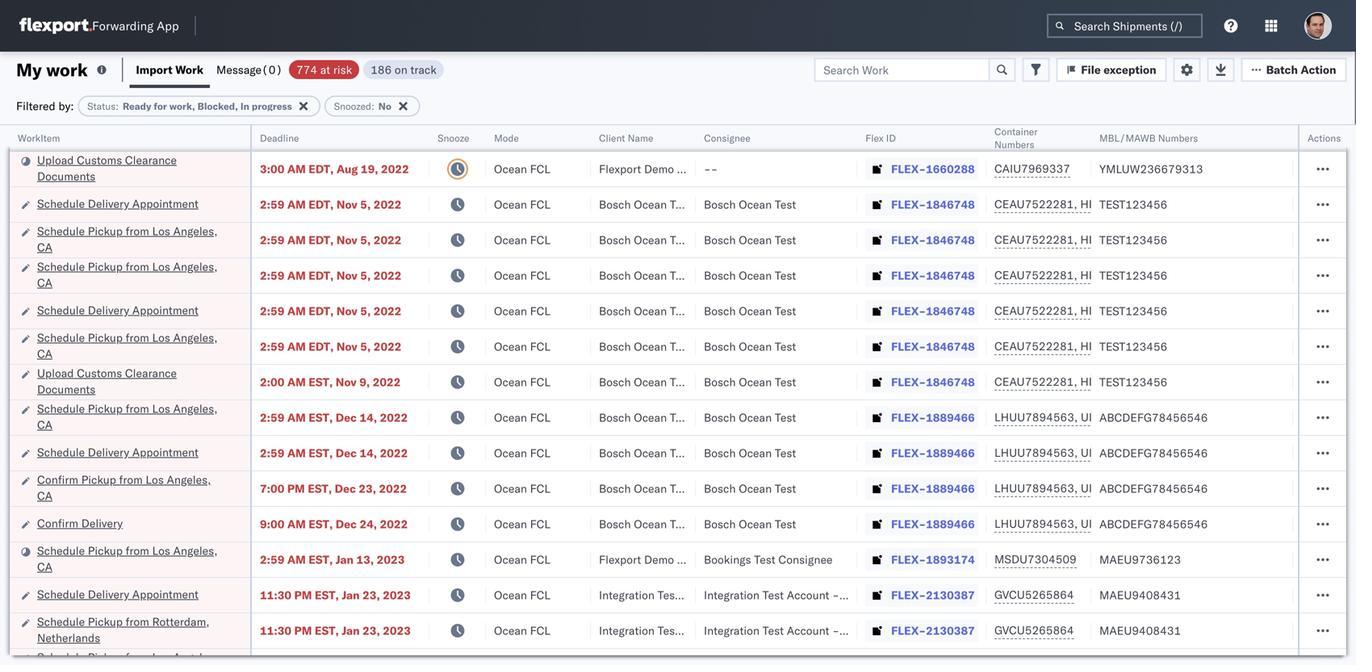 Task type: describe. For each thing, give the bounding box(es) containing it.
1 gaurav from the top
[[1301, 162, 1337, 176]]

flex- for schedule pickup from los angeles, ca link for first schedule pickup from los angeles, ca button from the bottom of the page
[[891, 553, 926, 567]]

pickup for first schedule pickup from los angeles, ca button
[[88, 224, 123, 238]]

flexport demo consignee for bookings test consignee
[[599, 553, 731, 567]]

am for the 'confirm delivery' button
[[287, 517, 306, 531]]

exception
[[1104, 63, 1156, 77]]

schedule for schedule pickup from rotterdam, netherlands button
[[37, 615, 85, 629]]

pickup for 3rd schedule pickup from los angeles, ca button from the bottom of the page
[[88, 331, 123, 345]]

ocean fcl for schedule pickup from rotterdam, netherlands button
[[494, 624, 550, 638]]

4 schedule pickup from los angeles, ca button from the top
[[37, 401, 229, 435]]

ca for confirm pickup from los angeles, ca button
[[37, 489, 52, 503]]

omkar sav for ceau7522281, hlxu6269489, hlxu8034992
[[1301, 268, 1356, 283]]

message (0)
[[216, 63, 283, 77]]

fcl for 4th schedule pickup from los angeles, ca button from the top of the page
[[530, 410, 550, 425]]

nov for schedule pickup from los angeles, ca link associated with 3rd schedule pickup from los angeles, ca button from the bottom of the page
[[336, 339, 357, 354]]

ocean fcl for 4th schedule pickup from los angeles, ca button from the bottom of the page
[[494, 268, 550, 283]]

for
[[154, 100, 167, 112]]

angeles, for first schedule pickup from los angeles, ca button from the bottom of the page
[[173, 544, 218, 558]]

3 am from the top
[[287, 233, 306, 247]]

clearance for 2:00 am est, nov 9, 2022
[[125, 366, 177, 380]]

caiu7969337
[[994, 161, 1070, 176]]

resize handle column header for container numbers button
[[1072, 125, 1091, 665]]

name
[[628, 132, 653, 144]]

snoozed
[[334, 100, 371, 112]]

confirm delivery
[[37, 516, 123, 530]]

schedule pickup from los angeles, button
[[37, 649, 229, 665]]

3 flex- from the top
[[891, 233, 926, 247]]

3 jaw from the top
[[1340, 233, 1356, 247]]

schedule for first schedule pickup from los angeles, ca button
[[37, 224, 85, 238]]

3:00
[[260, 162, 284, 176]]

2:59 am est, dec 14, 2022 for schedule delivery appointment
[[260, 446, 408, 460]]

schedule pickup from los angeles, ca link for 3rd schedule pickup from los angeles, ca button from the bottom of the page
[[37, 330, 229, 362]]

3 edt, from the top
[[309, 233, 334, 247]]

mbl/mawb numbers button
[[1091, 128, 1277, 144]]

work
[[46, 59, 88, 81]]

file
[[1081, 63, 1101, 77]]

774
[[296, 63, 317, 77]]

flex- for the confirm delivery link on the left bottom of the page
[[891, 517, 926, 531]]

3 schedule pickup from los angeles, ca button from the top
[[37, 330, 229, 364]]

3 5, from the top
[[360, 268, 371, 283]]

ymluw236679313
[[1099, 162, 1203, 176]]

consignee button
[[696, 128, 841, 144]]

schedule for schedule pickup from los angeles, button
[[37, 650, 85, 664]]

4 jaw from the top
[[1340, 304, 1356, 318]]

2 2:59 from the top
[[260, 233, 284, 247]]

deadline button
[[252, 128, 413, 144]]

1 am from the top
[[287, 162, 306, 176]]

pickup for schedule pickup from rotterdam, netherlands button
[[88, 615, 123, 629]]

from for first schedule pickup from los angeles, ca button from the bottom of the page
[[126, 544, 149, 558]]

schedule pickup from los angeles, link
[[37, 649, 229, 665]]

6 1846748 from the top
[[926, 375, 975, 389]]

2 ceau7522281, hlxu6269489, hlxu8034992 from the top
[[994, 232, 1245, 247]]

2 jaw from the top
[[1340, 197, 1356, 211]]

2:00
[[260, 375, 284, 389]]

los inside schedule pickup from los angeles,
[[152, 650, 170, 664]]

nov for schedule delivery appointment link corresponding to first schedule delivery appointment "button"
[[336, 197, 357, 211]]

2 2:59 am edt, nov 5, 2022 from the top
[[260, 233, 402, 247]]

integration for schedule delivery appointment
[[704, 588, 760, 602]]

mode button
[[486, 128, 575, 144]]

hlxu8034992 for schedule delivery appointment link corresponding to first schedule delivery appointment "button"
[[1166, 197, 1245, 211]]

am for second schedule delivery appointment "button" from the bottom
[[287, 446, 306, 460]]

schedule delivery appointment link for third schedule delivery appointment "button" from the bottom of the page
[[37, 302, 199, 318]]

lagerfeld for schedule pickup from rotterdam, netherlands
[[866, 624, 914, 638]]

ready
[[123, 100, 151, 112]]

1 5, from the top
[[360, 197, 371, 211]]

1 flex- from the top
[[891, 162, 926, 176]]

omkar sav for lhuu7894563, uetu5238478
[[1301, 481, 1356, 496]]

1 vertical spatial pm
[[294, 588, 312, 602]]

3 fcl from the top
[[530, 233, 550, 247]]

7 am from the top
[[287, 375, 306, 389]]

workitem button
[[10, 128, 234, 144]]

2 5, from the top
[[360, 233, 371, 247]]

message
[[216, 63, 262, 77]]

1 gaurav jaw from the top
[[1301, 162, 1356, 176]]

mode
[[494, 132, 519, 144]]

filtered by:
[[16, 99, 74, 113]]

ceau7522281, hlxu6269489, hlxu8034992 for 4th schedule pickup from los angeles, ca button from the bottom of the page's schedule pickup from los angeles, ca link
[[994, 268, 1245, 282]]

3 resize handle column header from the left
[[467, 125, 486, 665]]

2:59 for 4th schedule pickup from los angeles, ca button from the top of the page
[[260, 410, 284, 425]]

numbers for container numbers
[[994, 138, 1034, 151]]

--
[[704, 162, 718, 176]]

no
[[378, 100, 391, 112]]

documents for 2:00
[[37, 382, 96, 396]]

client name
[[599, 132, 653, 144]]

my work
[[16, 59, 88, 81]]

sav for ceau7522281, hlxu6269489, hlxu8034992
[[1338, 268, 1356, 283]]

2 hlxu6269489, from the top
[[1080, 232, 1163, 247]]

schedule pickup from los angeles, ca for first schedule pickup from los angeles, ca button from the bottom of the page
[[37, 544, 218, 574]]

schedule pickup from rotterdam, netherlands
[[37, 615, 210, 645]]

flex-1846748 for third schedule delivery appointment "button" from the bottom of the page schedule delivery appointment link
[[891, 304, 975, 318]]

pickup for 4th schedule pickup from los angeles, ca button from the bottom of the page
[[88, 260, 123, 274]]

2:59 am est, jan 13, 2023
[[260, 553, 405, 567]]

3 schedule delivery appointment button from the top
[[37, 444, 199, 462]]

snoozed : no
[[334, 100, 391, 112]]

risk
[[333, 63, 352, 77]]

ceau7522281, for 3rd schedule pickup from los angeles, ca button from the bottom of the page
[[994, 339, 1077, 353]]

maeu9736123
[[1099, 553, 1181, 567]]

fcl for the 'confirm delivery' button
[[530, 517, 550, 531]]

9:00 am est, dec 24, 2022
[[260, 517, 408, 531]]

by:
[[58, 99, 74, 113]]

resize handle column header for workitem button
[[231, 125, 250, 665]]

import work
[[136, 63, 203, 77]]

schedule for second schedule delivery appointment "button" from the bottom
[[37, 445, 85, 459]]

1 edt, from the top
[[309, 162, 334, 176]]

batch action button
[[1241, 58, 1347, 82]]

4 1846748 from the top
[[926, 304, 975, 318]]

status : ready for work, blocked, in progress
[[87, 100, 292, 112]]

schedule pickup from rotterdam, netherlands link
[[37, 614, 229, 646]]

upload for 3:00 am edt, aug 19, 2022
[[37, 153, 74, 167]]

flex- for confirm pickup from los angeles, ca link at the bottom of the page
[[891, 481, 926, 496]]

186
[[371, 63, 392, 77]]

fcl for schedule pickup from rotterdam, netherlands button
[[530, 624, 550, 638]]

fcl for third schedule delivery appointment "button" from the bottom of the page
[[530, 304, 550, 318]]

11:30 pm est, jan 23, 2023 for schedule delivery appointment
[[260, 588, 411, 602]]

3 gaurav jaw from the top
[[1301, 233, 1356, 247]]

batch action
[[1266, 63, 1336, 77]]

rotterdam,
[[152, 615, 210, 629]]

6 ceau7522281, from the top
[[994, 375, 1077, 389]]

id
[[886, 132, 896, 144]]

client name button
[[591, 128, 680, 144]]

ceau7522281, for third schedule delivery appointment "button" from the bottom of the page
[[994, 304, 1077, 318]]

my
[[16, 59, 42, 81]]

2 hlxu8034992 from the top
[[1166, 232, 1245, 247]]

c
[[1352, 588, 1356, 602]]

flex-1889466 for schedule delivery appointment
[[891, 446, 975, 460]]

from for schedule pickup from los angeles, button
[[126, 650, 149, 664]]

flex- for third schedule delivery appointment "button" from the bottom of the page schedule delivery appointment link
[[891, 304, 926, 318]]

1 jaw from the top
[[1340, 162, 1356, 176]]

186 on track
[[371, 63, 437, 77]]

aug
[[336, 162, 358, 176]]

7:00
[[260, 481, 284, 496]]

flex-1660288
[[891, 162, 975, 176]]

1 schedule pickup from los angeles, ca button from the top
[[37, 223, 229, 257]]

netherlands
[[37, 631, 100, 645]]

confirm pickup from los angeles, ca
[[37, 473, 211, 503]]

maeu9408431 for schedule pickup from rotterdam, netherlands
[[1099, 624, 1181, 638]]

7 fcl from the top
[[530, 375, 550, 389]]

4 schedule delivery appointment from the top
[[37, 587, 199, 601]]

action
[[1301, 63, 1336, 77]]

flexport. image
[[19, 18, 92, 34]]

jaehyung c
[[1301, 588, 1356, 602]]

4 gaurav jaw from the top
[[1301, 304, 1356, 318]]

2 gaurav jaw from the top
[[1301, 197, 1356, 211]]

2 gaurav from the top
[[1301, 197, 1337, 211]]

3 ocean fcl from the top
[[494, 233, 550, 247]]

blocked,
[[197, 100, 238, 112]]

ceau7522281, for first schedule delivery appointment "button"
[[994, 197, 1077, 211]]

work,
[[169, 100, 195, 112]]

test123456 for 4th schedule pickup from los angeles, ca button from the bottom of the page
[[1099, 268, 1167, 283]]

uetu5238478 for schedule pickup from los angeles, ca
[[1081, 410, 1159, 424]]

1893174
[[926, 553, 975, 567]]

4 gaurav from the top
[[1301, 304, 1337, 318]]

customs for 3:00 am edt, aug 19, 2022
[[77, 153, 122, 167]]

flex-1889466 for confirm delivery
[[891, 517, 975, 531]]

container numbers button
[[986, 122, 1075, 151]]

forwarding app link
[[19, 18, 179, 34]]

in
[[240, 100, 249, 112]]

am for first schedule delivery appointment "button"
[[287, 197, 306, 211]]

14, for schedule delivery appointment
[[360, 446, 377, 460]]

pickup for 4th schedule pickup from los angeles, ca button from the top of the page
[[88, 402, 123, 416]]

file exception
[[1081, 63, 1156, 77]]

gvcu5265864 for schedule delivery appointment
[[994, 588, 1074, 602]]

angeles, for 3rd schedule pickup from los angeles, ca button from the bottom of the page
[[173, 331, 218, 345]]

6 hlxu6269489, from the top
[[1080, 375, 1163, 389]]

3 schedule delivery appointment from the top
[[37, 445, 199, 459]]

1 schedule delivery appointment from the top
[[37, 197, 199, 211]]

confirm for confirm pickup from los angeles, ca
[[37, 473, 78, 487]]

upload for 2:00 am est, nov 9, 2022
[[37, 366, 74, 380]]

2 schedule delivery appointment from the top
[[37, 303, 199, 317]]

6 flex-1846748 from the top
[[891, 375, 975, 389]]

schedule pickup from rotterdam, netherlands button
[[37, 614, 229, 648]]

hlxu8034992 for schedule pickup from los angeles, ca link associated with 3rd schedule pickup from los angeles, ca button from the bottom of the page
[[1166, 339, 1245, 353]]

schedule delivery appointment link for second schedule delivery appointment "button" from the bottom
[[37, 444, 199, 460]]

2 test123456 from the top
[[1099, 233, 1167, 247]]

pickup for schedule pickup from los angeles, button
[[88, 650, 123, 664]]

1 schedule delivery appointment button from the top
[[37, 196, 199, 213]]

6 hlxu8034992 from the top
[[1166, 375, 1245, 389]]

upload customs clearance documents for 3:00 am edt, aug 19, 2022
[[37, 153, 177, 183]]

from for 3rd schedule pickup from los angeles, ca button from the bottom of the page
[[126, 331, 149, 345]]

msdu7304509
[[994, 552, 1077, 566]]

client
[[599, 132, 625, 144]]

workitem
[[18, 132, 60, 144]]

schedule pickup from los angeles,
[[37, 650, 218, 665]]

2130387 for schedule delivery appointment
[[926, 588, 975, 602]]

2023 for los
[[377, 553, 405, 567]]

1889466 for schedule pickup from los angeles, ca
[[926, 410, 975, 425]]

import work button
[[129, 52, 210, 88]]

6 test123456 from the top
[[1099, 375, 1167, 389]]

2 1846748 from the top
[[926, 233, 975, 247]]

filtered
[[16, 99, 55, 113]]

jan for rotterdam,
[[342, 624, 360, 638]]

from for confirm pickup from los angeles, ca button
[[119, 473, 143, 487]]

edt, for 4th schedule pickup from los angeles, ca button from the bottom of the page
[[309, 268, 334, 283]]

bookings
[[704, 553, 751, 567]]

confirm pickup from los angeles, ca link
[[37, 472, 229, 504]]

flex-1893174
[[891, 553, 975, 567]]

24,
[[360, 517, 377, 531]]

angeles, for first schedule pickup from los angeles, ca button
[[173, 224, 218, 238]]

import
[[136, 63, 172, 77]]

container
[[994, 126, 1038, 138]]

flex- for schedule delivery appointment link for second schedule delivery appointment "button" from the bottom
[[891, 446, 926, 460]]

(0)
[[262, 63, 283, 77]]

3:00 am edt, aug 19, 2022
[[260, 162, 409, 176]]

1 appointment from the top
[[132, 197, 199, 211]]

mbl/mawb
[[1099, 132, 1156, 144]]

4 5, from the top
[[360, 304, 371, 318]]

4 schedule delivery appointment button from the top
[[37, 586, 199, 604]]

flex- for schedule pickup from los angeles, ca link associated with 3rd schedule pickup from los angeles, ca button from the bottom of the page
[[891, 339, 926, 354]]

resize handle column header for mode button
[[571, 125, 591, 665]]

app
[[157, 18, 179, 33]]

fcl for 1st schedule delivery appointment "button" from the bottom of the page
[[530, 588, 550, 602]]

flex- for 1st schedule delivery appointment "button" from the bottom of the page's schedule delivery appointment link
[[891, 588, 926, 602]]

track
[[410, 63, 437, 77]]

upload customs clearance documents button for 3:00 am edt, aug 19, 2022
[[37, 152, 229, 186]]

from for schedule pickup from rotterdam, netherlands button
[[126, 615, 149, 629]]

confirm pickup from los angeles, ca button
[[37, 472, 229, 506]]

resize handle column header for consignee button
[[838, 125, 857, 665]]



Task type: vqa. For each thing, say whether or not it's contained in the screenshot.
fifth HLXU8034992 from the top of the page
yes



Task type: locate. For each thing, give the bounding box(es) containing it.
1 : from the left
[[116, 100, 119, 112]]

2 ceau7522281, from the top
[[994, 232, 1077, 247]]

snooze
[[437, 132, 469, 144]]

1 vertical spatial demo
[[644, 553, 674, 567]]

1 vertical spatial 2023
[[383, 588, 411, 602]]

hlxu6269489,
[[1080, 197, 1163, 211], [1080, 232, 1163, 247], [1080, 268, 1163, 282], [1080, 304, 1163, 318], [1080, 339, 1163, 353], [1080, 375, 1163, 389]]

5 edt, from the top
[[309, 304, 334, 318]]

dec up 7:00 pm est, dec 23, 2022
[[336, 446, 357, 460]]

2 karl from the top
[[842, 624, 863, 638]]

5,
[[360, 197, 371, 211], [360, 233, 371, 247], [360, 268, 371, 283], [360, 304, 371, 318], [360, 339, 371, 354]]

angeles, inside schedule pickup from los angeles,
[[173, 650, 218, 664]]

confirm up confirm delivery
[[37, 473, 78, 487]]

1 ceau7522281, hlxu6269489, hlxu8034992 from the top
[[994, 197, 1245, 211]]

0 vertical spatial omkar sav
[[1301, 268, 1356, 283]]

upload customs clearance documents
[[37, 153, 177, 183], [37, 366, 177, 396]]

operator
[[1301, 132, 1340, 144]]

from inside schedule pickup from rotterdam, netherlands
[[126, 615, 149, 629]]

0 vertical spatial karl
[[842, 588, 863, 602]]

1 vertical spatial lagerfeld
[[866, 624, 914, 638]]

2 omkar sav from the top
[[1301, 481, 1356, 496]]

6 fcl from the top
[[530, 339, 550, 354]]

schedule pickup from los angeles, ca link for 4th schedule pickup from los angeles, ca button from the top of the page
[[37, 401, 229, 433]]

2 schedule from the top
[[37, 224, 85, 238]]

7 ocean fcl from the top
[[494, 375, 550, 389]]

gvcu5265864 for schedule pickup from rotterdam, netherlands
[[994, 623, 1074, 637]]

1 vertical spatial upload customs clearance documents
[[37, 366, 177, 396]]

19,
[[361, 162, 378, 176]]

angeles,
[[173, 224, 218, 238], [173, 260, 218, 274], [173, 331, 218, 345], [173, 402, 218, 416], [167, 473, 211, 487], [173, 544, 218, 558], [173, 650, 218, 664]]

1 horizontal spatial :
[[371, 100, 374, 112]]

0 vertical spatial clearance
[[125, 153, 177, 167]]

0 vertical spatial upload customs clearance documents button
[[37, 152, 229, 186]]

ocean fcl for 3rd schedule pickup from los angeles, ca button from the bottom of the page
[[494, 339, 550, 354]]

ceau7522281, for 4th schedule pickup from los angeles, ca button from the bottom of the page
[[994, 268, 1077, 282]]

6 ocean fcl from the top
[[494, 339, 550, 354]]

-
[[704, 162, 711, 176], [711, 162, 718, 176], [832, 588, 839, 602], [832, 624, 839, 638]]

2:59 am est, dec 14, 2022 up 7:00 pm est, dec 23, 2022
[[260, 446, 408, 460]]

hlxu6269489, for 4th schedule pickup from los angeles, ca button from the bottom of the page
[[1080, 268, 1163, 282]]

numbers inside container numbers
[[994, 138, 1034, 151]]

7 schedule from the top
[[37, 445, 85, 459]]

confirm for confirm delivery
[[37, 516, 78, 530]]

0 vertical spatial upload customs clearance documents
[[37, 153, 177, 183]]

ca inside confirm pickup from los angeles, ca
[[37, 489, 52, 503]]

23, for los
[[359, 481, 376, 496]]

1 vertical spatial 11:30 pm est, jan 23, 2023
[[260, 624, 411, 638]]

3 abcdefg78456546 from the top
[[1099, 481, 1208, 496]]

gaurav
[[1301, 162, 1337, 176], [1301, 197, 1337, 211], [1301, 233, 1337, 247], [1301, 304, 1337, 318]]

upload customs clearance documents link
[[37, 152, 229, 184], [37, 365, 229, 398]]

ceau7522281, hlxu6269489, hlxu8034992
[[994, 197, 1245, 211], [994, 232, 1245, 247], [994, 268, 1245, 282], [994, 304, 1245, 318], [994, 339, 1245, 353], [994, 375, 1245, 389]]

pm for los
[[287, 481, 305, 496]]

abcdefg78456546
[[1099, 410, 1208, 425], [1099, 446, 1208, 460], [1099, 481, 1208, 496], [1099, 517, 1208, 531]]

2:59 am edt, nov 5, 2022
[[260, 197, 402, 211], [260, 233, 402, 247], [260, 268, 402, 283], [260, 304, 402, 318], [260, 339, 402, 354]]

2 edt, from the top
[[309, 197, 334, 211]]

1 vertical spatial 11:30
[[260, 624, 291, 638]]

0 vertical spatial upload customs clearance documents link
[[37, 152, 229, 184]]

7 2:59 from the top
[[260, 446, 284, 460]]

delivery inside the confirm delivery link
[[81, 516, 123, 530]]

delivery for the 'confirm delivery' button
[[81, 516, 123, 530]]

account
[[787, 588, 829, 602], [787, 624, 829, 638]]

schedule for 1st schedule delivery appointment "button" from the bottom of the page
[[37, 587, 85, 601]]

13 flex- from the top
[[891, 588, 926, 602]]

4 ceau7522281, from the top
[[994, 304, 1077, 318]]

bookings test consignee
[[704, 553, 833, 567]]

6 2:59 from the top
[[260, 410, 284, 425]]

2 lagerfeld from the top
[[866, 624, 914, 638]]

5 schedule from the top
[[37, 331, 85, 345]]

flex- for schedule pickup from los angeles, ca link corresponding to 4th schedule pickup from los angeles, ca button from the top of the page
[[891, 410, 926, 425]]

numbers up ymluw236679313
[[1158, 132, 1198, 144]]

4 lhuu7894563, from the top
[[994, 517, 1078, 531]]

0 vertical spatial 11:30
[[260, 588, 291, 602]]

schedule for 3rd schedule pickup from los angeles, ca button from the bottom of the page
[[37, 331, 85, 345]]

schedule pickup from los angeles, ca
[[37, 224, 218, 254], [37, 260, 218, 290], [37, 331, 218, 361], [37, 402, 218, 432], [37, 544, 218, 574]]

ca for first schedule pickup from los angeles, ca button
[[37, 240, 52, 254]]

dec for schedule delivery appointment
[[336, 446, 357, 460]]

ca
[[37, 240, 52, 254], [37, 276, 52, 290], [37, 347, 52, 361], [37, 418, 52, 432], [37, 489, 52, 503], [37, 560, 52, 574]]

flex-1660288 button
[[865, 158, 978, 180], [865, 158, 978, 180]]

4 2:59 from the top
[[260, 304, 284, 318]]

9,
[[359, 375, 370, 389]]

4 flex- from the top
[[891, 268, 926, 283]]

14, up 7:00 pm est, dec 23, 2022
[[360, 446, 377, 460]]

0 vertical spatial 2:59 am est, dec 14, 2022
[[260, 410, 408, 425]]

0 vertical spatial gvcu5265864
[[994, 588, 1074, 602]]

2:59 am edt, nov 5, 2022 for schedule pickup from los angeles, ca link associated with 3rd schedule pickup from los angeles, ca button from the bottom of the page
[[260, 339, 402, 354]]

deadline
[[260, 132, 299, 144]]

23,
[[359, 481, 376, 496], [362, 588, 380, 602], [362, 624, 380, 638]]

flexport
[[599, 162, 641, 176], [599, 553, 641, 567]]

0 vertical spatial jan
[[336, 553, 354, 567]]

2 schedule delivery appointment button from the top
[[37, 302, 199, 320]]

1 1846748 from the top
[[926, 197, 975, 211]]

2:59 am est, dec 14, 2022
[[260, 410, 408, 425], [260, 446, 408, 460]]

1 vertical spatial 2:59 am est, dec 14, 2022
[[260, 446, 408, 460]]

actions
[[1308, 132, 1341, 144]]

schedule for third schedule delivery appointment "button" from the bottom of the page
[[37, 303, 85, 317]]

pickup inside schedule pickup from rotterdam, netherlands
[[88, 615, 123, 629]]

14, down '9,'
[[360, 410, 377, 425]]

demo for bookings
[[644, 553, 674, 567]]

edt, for third schedule delivery appointment "button" from the bottom of the page
[[309, 304, 334, 318]]

schedule pickup from los angeles, ca for 3rd schedule pickup from los angeles, ca button from the bottom of the page
[[37, 331, 218, 361]]

pickup inside confirm pickup from los angeles, ca
[[81, 473, 116, 487]]

demo down name
[[644, 162, 674, 176]]

2022
[[381, 162, 409, 176], [374, 197, 402, 211], [374, 233, 402, 247], [374, 268, 402, 283], [374, 304, 402, 318], [374, 339, 402, 354], [373, 375, 401, 389], [380, 410, 408, 425], [380, 446, 408, 460], [379, 481, 407, 496], [380, 517, 408, 531]]

ca for 3rd schedule pickup from los angeles, ca button from the bottom of the page
[[37, 347, 52, 361]]

10 fcl from the top
[[530, 481, 550, 496]]

4 appointment from the top
[[132, 587, 199, 601]]

maeu9408431
[[1099, 588, 1181, 602], [1099, 624, 1181, 638]]

5 1846748 from the top
[[926, 339, 975, 354]]

schedule inside schedule pickup from los angeles,
[[37, 650, 85, 664]]

4 fcl from the top
[[530, 268, 550, 283]]

fcl for confirm pickup from los angeles, ca button
[[530, 481, 550, 496]]

1 flex-1846748 from the top
[[891, 197, 975, 211]]

0 vertical spatial flexport
[[599, 162, 641, 176]]

1 vertical spatial upload
[[37, 366, 74, 380]]

0 vertical spatial flexport demo consignee
[[599, 162, 731, 176]]

resize handle column header for "deadline" button at the left of page
[[410, 125, 429, 665]]

0 vertical spatial maeu9408431
[[1099, 588, 1181, 602]]

confirm delivery button
[[37, 515, 123, 533]]

gvcu5265864
[[994, 588, 1074, 602], [994, 623, 1074, 637]]

13,
[[356, 553, 374, 567]]

0 horizontal spatial numbers
[[994, 138, 1034, 151]]

:
[[116, 100, 119, 112], [371, 100, 374, 112]]

2 flex-1846748 from the top
[[891, 233, 975, 247]]

uetu5238478 for confirm delivery
[[1081, 517, 1159, 531]]

demo
[[644, 162, 674, 176], [644, 553, 674, 567]]

delivery for second schedule delivery appointment "button" from the bottom
[[88, 445, 129, 459]]

1 test123456 from the top
[[1099, 197, 1167, 211]]

0 vertical spatial flex-2130387
[[891, 588, 975, 602]]

1846748
[[926, 197, 975, 211], [926, 233, 975, 247], [926, 268, 975, 283], [926, 304, 975, 318], [926, 339, 975, 354], [926, 375, 975, 389]]

flex-1889466 for schedule pickup from los angeles, ca
[[891, 410, 975, 425]]

23, for rotterdam,
[[362, 624, 380, 638]]

2 vertical spatial pm
[[294, 624, 312, 638]]

clearance for 3:00 am edt, aug 19, 2022
[[125, 153, 177, 167]]

0 vertical spatial 2130387
[[926, 588, 975, 602]]

resize handle column header for flex id button
[[967, 125, 986, 665]]

3 flex-1846748 from the top
[[891, 268, 975, 283]]

3 schedule pickup from los angeles, ca link from the top
[[37, 330, 229, 362]]

0 vertical spatial integration test account - karl lagerfeld
[[704, 588, 914, 602]]

confirm down confirm pickup from los angeles, ca on the left bottom
[[37, 516, 78, 530]]

ocean
[[494, 162, 527, 176], [494, 197, 527, 211], [634, 197, 667, 211], [739, 197, 772, 211], [494, 233, 527, 247], [634, 233, 667, 247], [739, 233, 772, 247], [494, 268, 527, 283], [634, 268, 667, 283], [739, 268, 772, 283], [494, 304, 527, 318], [634, 304, 667, 318], [739, 304, 772, 318], [494, 339, 527, 354], [634, 339, 667, 354], [739, 339, 772, 354], [494, 375, 527, 389], [634, 375, 667, 389], [739, 375, 772, 389], [494, 410, 527, 425], [634, 410, 667, 425], [739, 410, 772, 425], [494, 446, 527, 460], [634, 446, 667, 460], [739, 446, 772, 460], [494, 481, 527, 496], [634, 481, 667, 496], [739, 481, 772, 496], [494, 517, 527, 531], [634, 517, 667, 531], [739, 517, 772, 531], [494, 553, 527, 567], [494, 588, 527, 602], [494, 624, 527, 638]]

1 uetu5238478 from the top
[[1081, 410, 1159, 424]]

documents for 3:00
[[37, 169, 96, 183]]

14, for schedule pickup from los angeles, ca
[[360, 410, 377, 425]]

angeles, inside confirm pickup from los angeles, ca
[[167, 473, 211, 487]]

1 vertical spatial omkar sav
[[1301, 481, 1356, 496]]

hlxu6269489, for third schedule delivery appointment "button" from the bottom of the page
[[1080, 304, 1163, 318]]

flex-2130387 for schedule delivery appointment
[[891, 588, 975, 602]]

1 ocean fcl from the top
[[494, 162, 550, 176]]

2 vertical spatial 23,
[[362, 624, 380, 638]]

ceau7522281, hlxu6269489, hlxu8034992 for schedule pickup from los angeles, ca link associated with 3rd schedule pickup from los angeles, ca button from the bottom of the page
[[994, 339, 1245, 353]]

2:59 for third schedule delivery appointment "button" from the bottom of the page
[[260, 304, 284, 318]]

schedule pickup from los angeles, ca link for first schedule pickup from los angeles, ca button
[[37, 223, 229, 255]]

clearance
[[125, 153, 177, 167], [125, 366, 177, 380]]

customs for 2:00 am est, nov 9, 2022
[[77, 366, 122, 380]]

schedule pickup from los angeles, ca link
[[37, 223, 229, 255], [37, 259, 229, 291], [37, 330, 229, 362], [37, 401, 229, 433], [37, 543, 229, 575]]

6 ceau7522281, hlxu6269489, hlxu8034992 from the top
[[994, 375, 1245, 389]]

: left the no
[[371, 100, 374, 112]]

1 vertical spatial sav
[[1338, 481, 1356, 496]]

1 vertical spatial flexport
[[599, 553, 641, 567]]

2:00 am est, nov 9, 2022
[[260, 375, 401, 389]]

3 1846748 from the top
[[926, 268, 975, 283]]

ceau7522281, hlxu6269489, hlxu8034992 for third schedule delivery appointment "button" from the bottom of the page schedule delivery appointment link
[[994, 304, 1245, 318]]

2 appointment from the top
[[132, 303, 199, 317]]

ceau7522281,
[[994, 197, 1077, 211], [994, 232, 1077, 247], [994, 268, 1077, 282], [994, 304, 1077, 318], [994, 339, 1077, 353], [994, 375, 1077, 389]]

1 horizontal spatial numbers
[[1158, 132, 1198, 144]]

2:59 am est, dec 14, 2022 down the 2:00 am est, nov 9, 2022
[[260, 410, 408, 425]]

774 at risk
[[296, 63, 352, 77]]

5 hlxu8034992 from the top
[[1166, 339, 1245, 353]]

0 vertical spatial demo
[[644, 162, 674, 176]]

lhuu7894563, for schedule delivery appointment
[[994, 446, 1078, 460]]

3 lhuu7894563, from the top
[[994, 481, 1078, 495]]

numbers down container
[[994, 138, 1034, 151]]

work
[[175, 63, 203, 77]]

2 vertical spatial jan
[[342, 624, 360, 638]]

1 vertical spatial jan
[[342, 588, 360, 602]]

4 schedule pickup from los angeles, ca from the top
[[37, 402, 218, 432]]

schedule for first schedule delivery appointment "button"
[[37, 197, 85, 211]]

11:30 for schedule pickup from rotterdam, netherlands
[[260, 624, 291, 638]]

1 omkar sav from the top
[[1301, 268, 1356, 283]]

est,
[[309, 375, 333, 389], [309, 410, 333, 425], [309, 446, 333, 460], [308, 481, 332, 496], [309, 517, 333, 531], [309, 553, 333, 567], [315, 588, 339, 602], [315, 624, 339, 638]]

2 : from the left
[[371, 100, 374, 112]]

dec left 24,
[[336, 517, 357, 531]]

2:59 am edt, nov 5, 2022 for schedule delivery appointment link corresponding to first schedule delivery appointment "button"
[[260, 197, 402, 211]]

integration for schedule pickup from rotterdam, netherlands
[[704, 624, 760, 638]]

lhuu7894563, uetu5238478
[[994, 410, 1159, 424], [994, 446, 1159, 460], [994, 481, 1159, 495], [994, 517, 1159, 531]]

1 vertical spatial flex-2130387
[[891, 624, 975, 638]]

1 vertical spatial 14,
[[360, 446, 377, 460]]

2 flex-1889466 from the top
[[891, 446, 975, 460]]

2:59 for first schedule delivery appointment "button"
[[260, 197, 284, 211]]

fcl for first schedule pickup from los angeles, ca button from the bottom of the page
[[530, 553, 550, 567]]

0 vertical spatial omkar
[[1301, 268, 1335, 283]]

0 horizontal spatial :
[[116, 100, 119, 112]]

flex
[[865, 132, 883, 144]]

0 vertical spatial upload
[[37, 153, 74, 167]]

resize handle column header for client name button
[[676, 125, 696, 665]]

1 vertical spatial clearance
[[125, 366, 177, 380]]

11 am from the top
[[287, 553, 306, 567]]

flex- for schedule delivery appointment link corresponding to first schedule delivery appointment "button"
[[891, 197, 926, 211]]

1 1889466 from the top
[[926, 410, 975, 425]]

1 resize handle column header from the left
[[231, 125, 250, 665]]

flex-2130387 button
[[865, 584, 978, 607], [865, 584, 978, 607], [865, 620, 978, 642], [865, 620, 978, 642]]

test123456 for 3rd schedule pickup from los angeles, ca button from the bottom of the page
[[1099, 339, 1167, 354]]

flexport for bookings
[[599, 553, 641, 567]]

ca for first schedule pickup from los angeles, ca button from the bottom of the page
[[37, 560, 52, 574]]

2 2130387 from the top
[[926, 624, 975, 638]]

2 vertical spatial 2023
[[383, 624, 411, 638]]

pm
[[287, 481, 305, 496], [294, 588, 312, 602], [294, 624, 312, 638]]

1 flex-2130387 from the top
[[891, 588, 975, 602]]

ocean fcl for second schedule delivery appointment "button" from the bottom
[[494, 446, 550, 460]]

batch
[[1266, 63, 1298, 77]]

13 fcl from the top
[[530, 588, 550, 602]]

1 vertical spatial confirm
[[37, 516, 78, 530]]

schedule inside schedule pickup from rotterdam, netherlands
[[37, 615, 85, 629]]

1 flexport demo consignee from the top
[[599, 162, 731, 176]]

1 upload customs clearance documents from the top
[[37, 153, 177, 183]]

1 vertical spatial integration test account - karl lagerfeld
[[704, 624, 914, 638]]

1 vertical spatial 23,
[[362, 588, 380, 602]]

flexport for -
[[599, 162, 641, 176]]

test123456 for first schedule delivery appointment "button"
[[1099, 197, 1167, 211]]

from inside confirm pickup from los angeles, ca
[[119, 473, 143, 487]]

2 schedule pickup from los angeles, ca button from the top
[[37, 259, 229, 293]]

12 flex- from the top
[[891, 553, 926, 567]]

fcl
[[530, 162, 550, 176], [530, 197, 550, 211], [530, 233, 550, 247], [530, 268, 550, 283], [530, 304, 550, 318], [530, 339, 550, 354], [530, 375, 550, 389], [530, 410, 550, 425], [530, 446, 550, 460], [530, 481, 550, 496], [530, 517, 550, 531], [530, 553, 550, 567], [530, 588, 550, 602], [530, 624, 550, 638]]

ocean fcl for third schedule delivery appointment "button" from the bottom of the page
[[494, 304, 550, 318]]

1 vertical spatial integration
[[704, 624, 760, 638]]

4 test123456 from the top
[[1099, 304, 1167, 318]]

0 vertical spatial pm
[[287, 481, 305, 496]]

flex id button
[[857, 128, 970, 144]]

1 vertical spatial omkar
[[1301, 481, 1335, 496]]

schedule delivery appointment link for 1st schedule delivery appointment "button" from the bottom of the page
[[37, 586, 199, 603]]

1 14, from the top
[[360, 410, 377, 425]]

1 vertical spatial karl
[[842, 624, 863, 638]]

angeles, for confirm pickup from los angeles, ca button
[[167, 473, 211, 487]]

dec for confirm pickup from los angeles, ca
[[335, 481, 356, 496]]

flex-1846748 for schedule delivery appointment link corresponding to first schedule delivery appointment "button"
[[891, 197, 975, 211]]

flex id
[[865, 132, 896, 144]]

lhuu7894563, uetu5238478 for confirm pickup from los angeles, ca
[[994, 481, 1159, 495]]

1 karl from the top
[[842, 588, 863, 602]]

integration test account - karl lagerfeld for schedule delivery appointment
[[704, 588, 914, 602]]

container numbers
[[994, 126, 1038, 151]]

ocean fcl for confirm pickup from los angeles, ca button
[[494, 481, 550, 496]]

0 vertical spatial sav
[[1338, 268, 1356, 283]]

7 resize handle column header from the left
[[967, 125, 986, 665]]

2 lhuu7894563, from the top
[[994, 446, 1078, 460]]

documents
[[37, 169, 96, 183], [37, 382, 96, 396]]

ceau7522281, hlxu6269489, hlxu8034992 for schedule delivery appointment link corresponding to first schedule delivery appointment "button"
[[994, 197, 1245, 211]]

1 vertical spatial 2130387
[[926, 624, 975, 638]]

0 vertical spatial 23,
[[359, 481, 376, 496]]

on
[[395, 63, 407, 77]]

8 schedule from the top
[[37, 544, 85, 558]]

dec for confirm delivery
[[336, 517, 357, 531]]

abcdefg78456546 for confirm delivery
[[1099, 517, 1208, 531]]

2 uetu5238478 from the top
[[1081, 446, 1159, 460]]

11:30 pm est, jan 23, 2023 for schedule pickup from rotterdam, netherlands
[[260, 624, 411, 638]]

uetu5238478 for confirm pickup from los angeles, ca
[[1081, 481, 1159, 495]]

karl
[[842, 588, 863, 602], [842, 624, 863, 638]]

dec up 9:00 am est, dec 24, 2022
[[335, 481, 356, 496]]

12 fcl from the top
[[530, 553, 550, 567]]

demo for -
[[644, 162, 674, 176]]

1889466
[[926, 410, 975, 425], [926, 446, 975, 460], [926, 481, 975, 496], [926, 517, 975, 531]]

upload customs clearance documents for 2:00 am est, nov 9, 2022
[[37, 366, 177, 396]]

demo left bookings
[[644, 553, 674, 567]]

5 ca from the top
[[37, 489, 52, 503]]

consignee inside button
[[704, 132, 750, 144]]

0 vertical spatial integration
[[704, 588, 760, 602]]

ocean fcl for 4th schedule pickup from los angeles, ca button from the top of the page
[[494, 410, 550, 425]]

5 fcl from the top
[[530, 304, 550, 318]]

delivery
[[88, 197, 129, 211], [88, 303, 129, 317], [88, 445, 129, 459], [81, 516, 123, 530], [88, 587, 129, 601]]

forwarding
[[92, 18, 154, 33]]

5 test123456 from the top
[[1099, 339, 1167, 354]]

7 flex- from the top
[[891, 375, 926, 389]]

fcl for first schedule delivery appointment "button"
[[530, 197, 550, 211]]

11:30 pm est, jan 23, 2023
[[260, 588, 411, 602], [260, 624, 411, 638]]

confirm inside confirm pickup from los angeles, ca
[[37, 473, 78, 487]]

jan
[[336, 553, 354, 567], [342, 588, 360, 602], [342, 624, 360, 638]]

integration
[[704, 588, 760, 602], [704, 624, 760, 638]]

1 vertical spatial maeu9408431
[[1099, 624, 1181, 638]]

2 clearance from the top
[[125, 366, 177, 380]]

2 11:30 from the top
[[260, 624, 291, 638]]

0 vertical spatial documents
[[37, 169, 96, 183]]

1 demo from the top
[[644, 162, 674, 176]]

2:59 am edt, nov 5, 2022 for third schedule delivery appointment "button" from the bottom of the page schedule delivery appointment link
[[260, 304, 402, 318]]

omkar for lhuu7894563, uetu5238478
[[1301, 481, 1335, 496]]

resize handle column header
[[231, 125, 250, 665], [410, 125, 429, 665], [467, 125, 486, 665], [571, 125, 591, 665], [676, 125, 696, 665], [838, 125, 857, 665], [967, 125, 986, 665], [1072, 125, 1091, 665], [1274, 125, 1293, 665], [1327, 125, 1346, 665]]

2:59 for 3rd schedule pickup from los angeles, ca button from the bottom of the page
[[260, 339, 284, 354]]

lhuu7894563, for confirm delivery
[[994, 517, 1078, 531]]

Search Work text field
[[814, 58, 990, 82]]

confirm delivery link
[[37, 515, 123, 532]]

14 ocean fcl from the top
[[494, 624, 550, 638]]

3 2:59 from the top
[[260, 268, 284, 283]]

1 11:30 from the top
[[260, 588, 291, 602]]

2130387
[[926, 588, 975, 602], [926, 624, 975, 638]]

flex-1893174 button
[[865, 548, 978, 571], [865, 548, 978, 571]]

resize handle column header for mbl/mawb numbers button
[[1274, 125, 1293, 665]]

0 vertical spatial confirm
[[37, 473, 78, 487]]

3 test123456 from the top
[[1099, 268, 1167, 283]]

omkar
[[1301, 268, 1335, 283], [1301, 481, 1335, 496]]

1660288
[[926, 162, 975, 176]]

2:59 am est, dec 14, 2022 for schedule pickup from los angeles, ca
[[260, 410, 408, 425]]

1 vertical spatial account
[[787, 624, 829, 638]]

sav
[[1338, 268, 1356, 283], [1338, 481, 1356, 496]]

los inside confirm pickup from los angeles, ca
[[146, 473, 164, 487]]

5 2:59 from the top
[[260, 339, 284, 354]]

2130387 for schedule pickup from rotterdam, netherlands
[[926, 624, 975, 638]]

lhuu7894563, uetu5238478 for schedule delivery appointment
[[994, 446, 1159, 460]]

at
[[320, 63, 330, 77]]

6 am from the top
[[287, 339, 306, 354]]

3 lhuu7894563, uetu5238478 from the top
[[994, 481, 1159, 495]]

ocean fcl for 1st schedule delivery appointment "button" from the bottom of the page
[[494, 588, 550, 602]]

0 vertical spatial 11:30 pm est, jan 23, 2023
[[260, 588, 411, 602]]

dec down the 2:00 am est, nov 9, 2022
[[336, 410, 357, 425]]

0 vertical spatial account
[[787, 588, 829, 602]]

0 vertical spatial 14,
[[360, 410, 377, 425]]

0 vertical spatial lagerfeld
[[866, 588, 914, 602]]

Search Shipments (/) text field
[[1047, 14, 1203, 38]]

delivery for first schedule delivery appointment "button"
[[88, 197, 129, 211]]

9 flex- from the top
[[891, 446, 926, 460]]

1 vertical spatial upload customs clearance documents link
[[37, 365, 229, 398]]

0 vertical spatial customs
[[77, 153, 122, 167]]

4 1889466 from the top
[[926, 517, 975, 531]]

5 5, from the top
[[360, 339, 371, 354]]

3 1889466 from the top
[[926, 481, 975, 496]]

dec for schedule pickup from los angeles, ca
[[336, 410, 357, 425]]

1 vertical spatial customs
[[77, 366, 122, 380]]

3 schedule pickup from los angeles, ca from the top
[[37, 331, 218, 361]]

1 vertical spatial upload customs clearance documents button
[[37, 365, 229, 399]]

1 vertical spatial flexport demo consignee
[[599, 553, 731, 567]]

5 ceau7522281, from the top
[[994, 339, 1077, 353]]

7:00 pm est, dec 23, 2022
[[260, 481, 407, 496]]

pickup inside schedule pickup from los angeles,
[[88, 650, 123, 664]]

5 schedule pickup from los angeles, ca button from the top
[[37, 543, 229, 577]]

jaehyung
[[1301, 588, 1349, 602]]

10 resize handle column header from the left
[[1327, 125, 1346, 665]]

progress
[[252, 100, 292, 112]]

omkar sav
[[1301, 268, 1356, 283], [1301, 481, 1356, 496]]

test
[[670, 197, 691, 211], [775, 197, 796, 211], [670, 233, 691, 247], [775, 233, 796, 247], [670, 268, 691, 283], [775, 268, 796, 283], [670, 304, 691, 318], [775, 304, 796, 318], [670, 339, 691, 354], [775, 339, 796, 354], [670, 375, 691, 389], [775, 375, 796, 389], [670, 410, 691, 425], [775, 410, 796, 425], [670, 446, 691, 460], [775, 446, 796, 460], [670, 481, 691, 496], [775, 481, 796, 496], [670, 517, 691, 531], [775, 517, 796, 531], [754, 553, 775, 567], [762, 588, 784, 602], [762, 624, 784, 638]]

1 vertical spatial gvcu5265864
[[994, 623, 1074, 637]]

: left ready on the left of page
[[116, 100, 119, 112]]

4 hlxu6269489, from the top
[[1080, 304, 1163, 318]]

9:00
[[260, 517, 284, 531]]

omkar for ceau7522281, hlxu6269489, hlxu8034992
[[1301, 268, 1335, 283]]

from inside schedule pickup from los angeles,
[[126, 650, 149, 664]]

3 gaurav from the top
[[1301, 233, 1337, 247]]

0 vertical spatial 2023
[[377, 553, 405, 567]]

1 fcl from the top
[[530, 162, 550, 176]]

forwarding app
[[92, 18, 179, 33]]

abcdefg78456546 for confirm pickup from los angeles, ca
[[1099, 481, 1208, 496]]

angeles, for 4th schedule pickup from los angeles, ca button from the top of the page
[[173, 402, 218, 416]]

3 appointment from the top
[[132, 445, 199, 459]]

1 vertical spatial documents
[[37, 382, 96, 396]]



